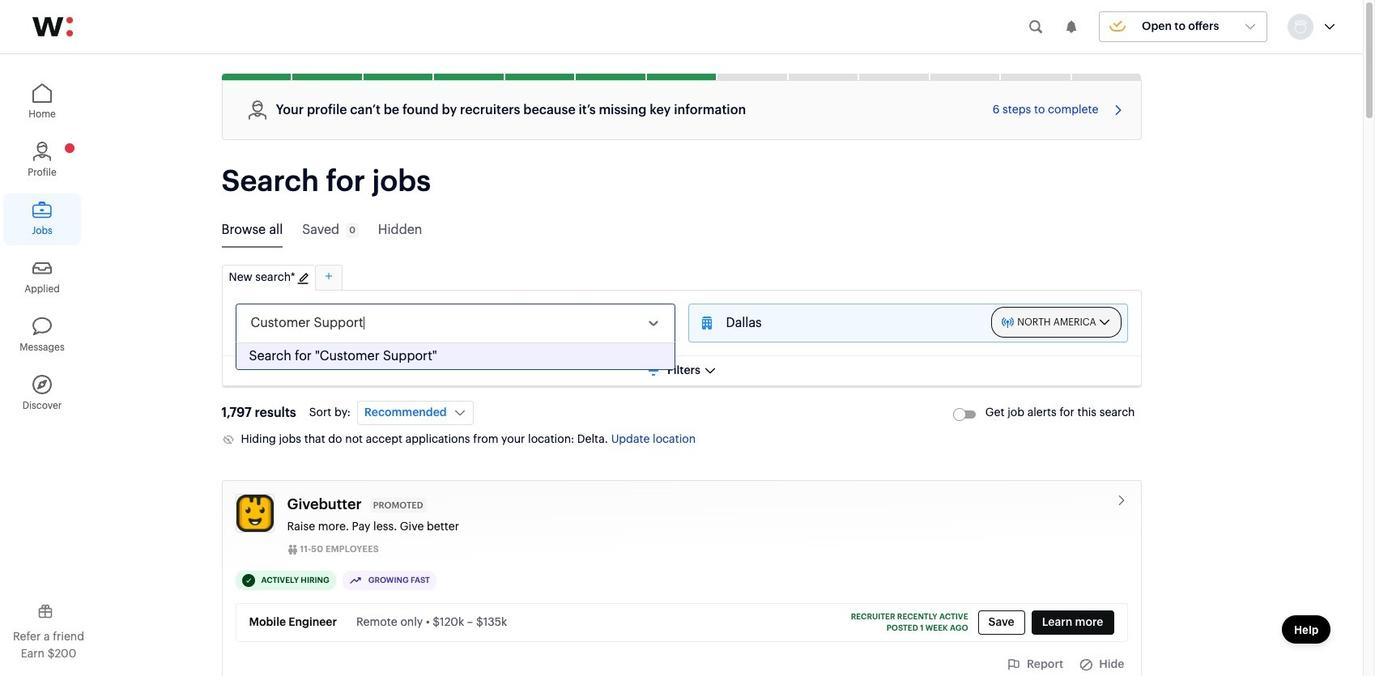 Task type: describe. For each thing, give the bounding box(es) containing it.
notifications image
[[1064, 19, 1080, 35]]

avatar for tara schultz image
[[1289, 15, 1313, 39]]

edit saved search image
[[296, 272, 309, 285]]



Task type: vqa. For each thing, say whether or not it's contained in the screenshot.
Avatar for Superblocks
no



Task type: locate. For each thing, give the bounding box(es) containing it.
menu item inside saved search menu menu
[[222, 265, 315, 291]]

None text field
[[251, 316, 365, 331]]

menu item
[[222, 265, 315, 291]]

saved search menu menu
[[222, 264, 342, 291]]

wellfound image
[[32, 17, 73, 36]]

avatar for givebutter image
[[236, 495, 273, 532]]



